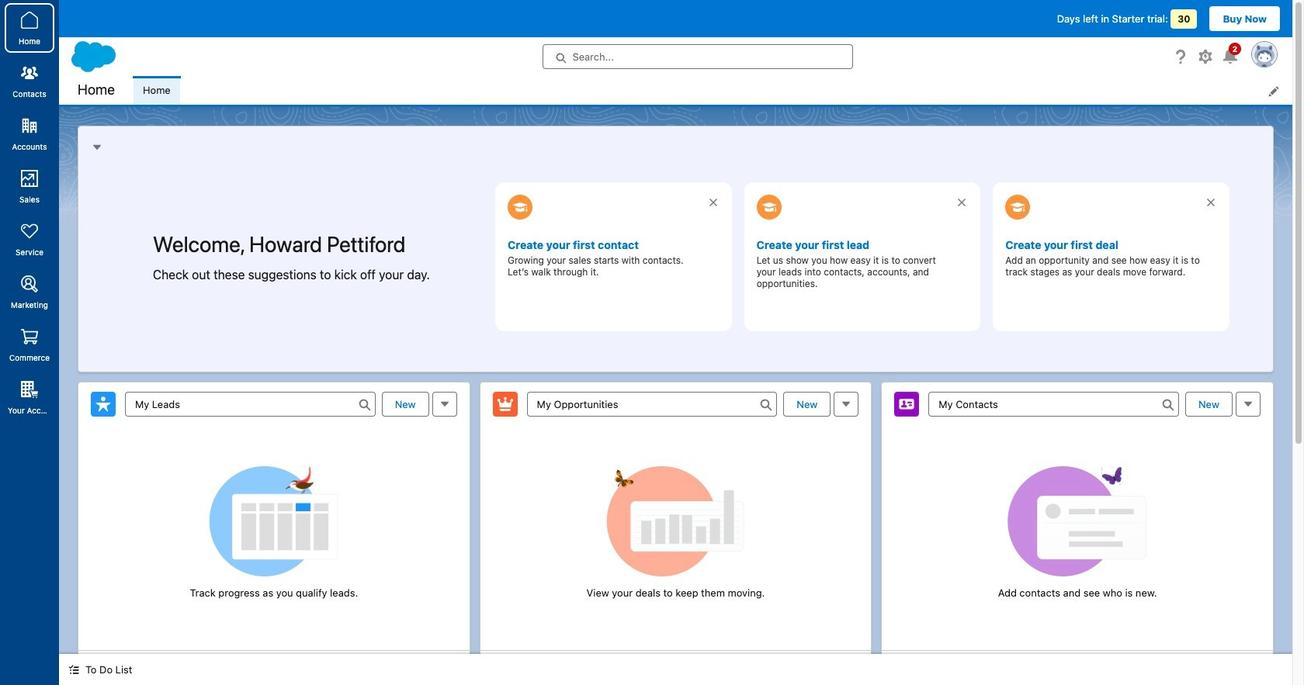 Task type: describe. For each thing, give the bounding box(es) containing it.
2 select an option text field from the left
[[527, 392, 778, 417]]



Task type: locate. For each thing, give the bounding box(es) containing it.
2 horizontal spatial select an option text field
[[929, 392, 1180, 417]]

1 select an option text field from the left
[[125, 392, 376, 417]]

list
[[134, 76, 1293, 105]]

0 horizontal spatial select an option text field
[[125, 392, 376, 417]]

text default image
[[68, 665, 79, 676]]

Select an Option text field
[[125, 392, 376, 417], [527, 392, 778, 417], [929, 392, 1180, 417]]

1 horizontal spatial select an option text field
[[527, 392, 778, 417]]

3 select an option text field from the left
[[929, 392, 1180, 417]]



